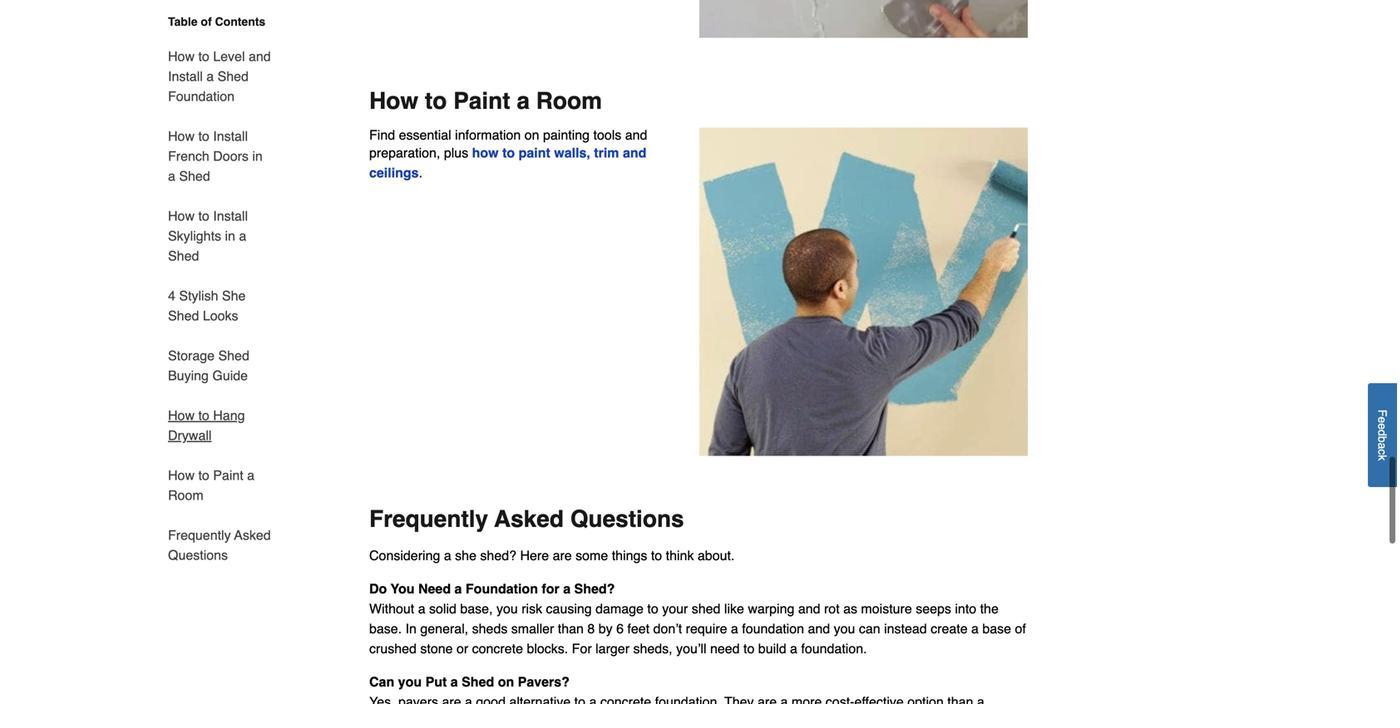 Task type: locate. For each thing, give the bounding box(es) containing it.
shed down the 4
[[168, 308, 199, 323]]

a down french
[[168, 168, 175, 184]]

6
[[616, 621, 624, 636]]

1 vertical spatial paint
[[213, 468, 243, 483]]

a right "for"
[[563, 581, 571, 596]]

your
[[662, 601, 688, 616]]

asked inside table of contents element
[[234, 528, 271, 543]]

e up b
[[1376, 423, 1389, 430]]

larger
[[596, 641, 630, 656]]

smaller
[[511, 621, 554, 636]]

install up 'doors'
[[213, 128, 248, 144]]

4 stylish she shed looks
[[168, 288, 246, 323]]

4 stylish she shed looks link
[[168, 276, 273, 336]]

drywall
[[168, 428, 212, 443]]

to up drywall
[[198, 408, 209, 423]]

asked
[[494, 506, 564, 532], [234, 528, 271, 543]]

base,
[[460, 601, 493, 616]]

a right need
[[455, 581, 462, 596]]

frequently up the considering
[[369, 506, 488, 532]]

french
[[168, 148, 209, 164]]

in right 'doors'
[[252, 148, 263, 164]]

frequently asked questions up here
[[369, 506, 684, 532]]

stylish
[[179, 288, 218, 304]]

to left the think
[[651, 548, 662, 563]]

how to paint a room up information
[[369, 88, 602, 114]]

in
[[252, 148, 263, 164], [225, 228, 235, 244]]

to up french
[[198, 128, 209, 144]]

you left risk
[[496, 601, 518, 616]]

storage
[[168, 348, 215, 363]]

0 horizontal spatial of
[[201, 15, 212, 28]]

how for how to hang drywall link
[[168, 408, 195, 423]]

frequently down how to paint a room link
[[168, 528, 231, 543]]

of
[[201, 15, 212, 28], [1015, 621, 1026, 636]]

she
[[455, 548, 476, 563]]

how to paint a room inside table of contents element
[[168, 468, 255, 503]]

how inside the how to install skylights in a shed
[[168, 208, 195, 224]]

in inside how to install french doors in a shed
[[252, 148, 263, 164]]

how for how to install skylights in a shed link
[[168, 208, 195, 224]]

foundation inside how to level and install a shed foundation
[[168, 89, 235, 104]]

how to hang drywall link
[[168, 396, 273, 456]]

how down 'table'
[[168, 49, 195, 64]]

a inside how to level and install a shed foundation
[[206, 69, 214, 84]]

0 horizontal spatial frequently asked questions
[[168, 528, 271, 563]]

how
[[168, 49, 195, 64], [369, 88, 418, 114], [168, 128, 195, 144], [168, 208, 195, 224], [168, 408, 195, 423], [168, 468, 195, 483]]

0 vertical spatial foundation
[[168, 89, 235, 104]]

questions inside table of contents element
[[168, 548, 228, 563]]

a down the 'like'
[[731, 621, 738, 636]]

paint
[[453, 88, 510, 114], [213, 468, 243, 483]]

you down as
[[834, 621, 855, 636]]

how inside how to install french doors in a shed
[[168, 128, 195, 144]]

shed down skylights
[[168, 248, 199, 264]]

in inside the how to install skylights in a shed
[[225, 228, 235, 244]]

and down rot at the bottom right
[[808, 621, 830, 636]]

how to paint walls, trim and ceilings
[[369, 145, 647, 180]]

how up french
[[168, 128, 195, 144]]

table of contents
[[168, 15, 265, 28]]

room up painting
[[536, 88, 602, 114]]

install up skylights
[[213, 208, 248, 224]]

how to level and install a shed foundation link
[[168, 37, 273, 116]]

you
[[391, 581, 415, 596]]

in right skylights
[[225, 228, 235, 244]]

pavers?
[[518, 674, 570, 690]]

1 vertical spatial of
[[1015, 621, 1026, 636]]

0 vertical spatial room
[[536, 88, 602, 114]]

1 horizontal spatial on
[[525, 127, 539, 143]]

buying
[[168, 368, 209, 383]]

and right trim
[[623, 145, 647, 160]]

1 horizontal spatial questions
[[570, 506, 684, 532]]

paint down how to hang drywall link
[[213, 468, 243, 483]]

1 vertical spatial foundation
[[466, 581, 538, 596]]

to inside how to paint walls, trim and ceilings
[[502, 145, 515, 160]]

1 horizontal spatial of
[[1015, 621, 1026, 636]]

room inside how to paint a room
[[168, 488, 203, 503]]

shed down "or"
[[462, 674, 494, 690]]

asked up here
[[494, 506, 564, 532]]

1 vertical spatial install
[[213, 128, 248, 144]]

for
[[542, 581, 559, 596]]

frequently
[[369, 506, 488, 532], [168, 528, 231, 543]]

foundation up base,
[[466, 581, 538, 596]]

1 vertical spatial how to paint a room
[[168, 468, 255, 503]]

2 vertical spatial you
[[398, 674, 422, 690]]

0 horizontal spatial foundation
[[168, 89, 235, 104]]

how inside how to level and install a shed foundation
[[168, 49, 195, 64]]

frequently asked questions
[[369, 506, 684, 532], [168, 528, 271, 563]]

1 horizontal spatial how to paint a room
[[369, 88, 602, 114]]

frequently asked questions inside frequently asked questions link
[[168, 528, 271, 563]]

feet
[[627, 621, 650, 636]]

you left put at left bottom
[[398, 674, 422, 690]]

0 horizontal spatial on
[[498, 674, 514, 690]]

or
[[457, 641, 468, 656]]

how up find at the top
[[369, 88, 418, 114]]

risk
[[522, 601, 542, 616]]

1 vertical spatial room
[[168, 488, 203, 503]]

into
[[955, 601, 976, 616]]

0 vertical spatial of
[[201, 15, 212, 28]]

0 horizontal spatial paint
[[213, 468, 243, 483]]

install for how to install skylights in a shed
[[213, 208, 248, 224]]

a down the level at the top left of the page
[[206, 69, 214, 84]]

room up frequently asked questions link
[[168, 488, 203, 503]]

you
[[496, 601, 518, 616], [834, 621, 855, 636], [398, 674, 422, 690]]

on down concrete
[[498, 674, 514, 690]]

a inside how to paint a room
[[247, 468, 255, 483]]

on
[[525, 127, 539, 143], [498, 674, 514, 690]]

0 vertical spatial in
[[252, 148, 263, 164]]

1 vertical spatial on
[[498, 674, 514, 690]]

do
[[369, 581, 387, 596]]

foundation
[[168, 89, 235, 104], [466, 581, 538, 596]]

trim
[[594, 145, 619, 160]]

frequently asked questions down how to paint a room link
[[168, 528, 271, 563]]

shed
[[218, 69, 249, 84], [179, 168, 210, 184], [168, 248, 199, 264], [168, 308, 199, 323], [218, 348, 249, 363], [462, 674, 494, 690]]

she
[[222, 288, 246, 304]]

to up skylights
[[198, 208, 209, 224]]

a down how to hang drywall link
[[247, 468, 255, 483]]

1 horizontal spatial in
[[252, 148, 263, 164]]

of right 'table'
[[201, 15, 212, 28]]

0 horizontal spatial questions
[[168, 548, 228, 563]]

shed down the level at the top left of the page
[[218, 69, 249, 84]]

a person spackling drywall. image
[[699, 0, 1028, 38]]

and inside how to level and install a shed foundation
[[249, 49, 271, 64]]

room
[[536, 88, 602, 114], [168, 488, 203, 503]]

paint
[[519, 145, 550, 160]]

questions up things
[[570, 506, 684, 532]]

to inside how to paint a room link
[[198, 468, 209, 483]]

foundation.
[[801, 641, 867, 656]]

1 horizontal spatial frequently asked questions
[[369, 506, 684, 532]]

4
[[168, 288, 175, 304]]

and right tools
[[625, 127, 647, 143]]

0 horizontal spatial you
[[398, 674, 422, 690]]

a right skylights
[[239, 228, 246, 244]]

foundation down the level at the top left of the page
[[168, 89, 235, 104]]

0 horizontal spatial how to paint a room
[[168, 468, 255, 503]]

0 vertical spatial questions
[[570, 506, 684, 532]]

damage
[[596, 601, 644, 616]]

install inside the how to install skylights in a shed
[[213, 208, 248, 224]]

1 vertical spatial questions
[[168, 548, 228, 563]]

2 horizontal spatial you
[[834, 621, 855, 636]]

0 vertical spatial install
[[168, 69, 203, 84]]

0 vertical spatial you
[[496, 601, 518, 616]]

and
[[249, 49, 271, 64], [625, 127, 647, 143], [623, 145, 647, 160], [798, 601, 820, 616], [808, 621, 830, 636]]

to left the level at the top left of the page
[[198, 49, 209, 64]]

0 horizontal spatial asked
[[234, 528, 271, 543]]

to down drywall
[[198, 468, 209, 483]]

how inside how to hang drywall
[[168, 408, 195, 423]]

crushed
[[369, 641, 417, 656]]

are
[[553, 548, 572, 563]]

on up paint
[[525, 127, 539, 143]]

1 horizontal spatial paint
[[453, 88, 510, 114]]

questions down how to paint a room link
[[168, 548, 228, 563]]

a up k
[[1376, 443, 1389, 449]]

asked down how to paint a room link
[[234, 528, 271, 543]]

shed down french
[[179, 168, 210, 184]]

frequently inside the frequently asked questions
[[168, 528, 231, 543]]

1 horizontal spatial frequently
[[369, 506, 488, 532]]

e up d
[[1376, 417, 1389, 423]]

a
[[206, 69, 214, 84], [517, 88, 530, 114], [168, 168, 175, 184], [239, 228, 246, 244], [1376, 443, 1389, 449], [247, 468, 255, 483], [444, 548, 451, 563], [455, 581, 462, 596], [563, 581, 571, 596], [418, 601, 425, 616], [731, 621, 738, 636], [971, 621, 979, 636], [790, 641, 797, 656], [451, 674, 458, 690]]

paint up information
[[453, 88, 510, 114]]

0 horizontal spatial room
[[168, 488, 203, 503]]

2 vertical spatial install
[[213, 208, 248, 224]]

0 vertical spatial on
[[525, 127, 539, 143]]

shed up guide
[[218, 348, 249, 363]]

install down 'table'
[[168, 69, 203, 84]]

1 horizontal spatial foundation
[[466, 581, 538, 596]]

to right the how
[[502, 145, 515, 160]]

0 horizontal spatial in
[[225, 228, 235, 244]]

how to paint a room
[[369, 88, 602, 114], [168, 468, 255, 503]]

0 vertical spatial how to paint a room
[[369, 88, 602, 114]]

1 e from the top
[[1376, 417, 1389, 423]]

find
[[369, 127, 395, 143]]

foundation
[[742, 621, 804, 636]]

a inside the how to install skylights in a shed
[[239, 228, 246, 244]]

table
[[168, 15, 198, 28]]

f
[[1376, 410, 1389, 417]]

1 vertical spatial in
[[225, 228, 235, 244]]

as
[[843, 601, 857, 616]]

how up drywall
[[168, 408, 195, 423]]

how down drywall
[[168, 468, 195, 483]]

how for how to level and install a shed foundation link
[[168, 49, 195, 64]]

stone
[[420, 641, 453, 656]]

install
[[168, 69, 203, 84], [213, 128, 248, 144], [213, 208, 248, 224]]

how to paint a room down drywall
[[168, 468, 255, 503]]

for
[[572, 641, 592, 656]]

essential
[[399, 127, 451, 143]]

how up skylights
[[168, 208, 195, 224]]

shed inside the how to install skylights in a shed
[[168, 248, 199, 264]]

instead
[[884, 621, 927, 636]]

1 horizontal spatial room
[[536, 88, 602, 114]]

f e e d b a c k
[[1376, 410, 1389, 461]]

of right base
[[1015, 621, 1026, 636]]

and right the level at the top left of the page
[[249, 49, 271, 64]]

install inside how to install french doors in a shed
[[213, 128, 248, 144]]

0 horizontal spatial frequently
[[168, 528, 231, 543]]

don't
[[653, 621, 682, 636]]



Task type: describe. For each thing, give the bounding box(es) containing it.
1 horizontal spatial you
[[496, 601, 518, 616]]

you'll
[[676, 641, 706, 656]]

a man painting a wall blue with a paint roller. image
[[699, 128, 1028, 456]]

ceilings
[[369, 165, 419, 180]]

and inside how to paint walls, trim and ceilings
[[623, 145, 647, 160]]

1 vertical spatial you
[[834, 621, 855, 636]]

a right build
[[790, 641, 797, 656]]

blocks.
[[527, 641, 568, 656]]

than
[[558, 621, 584, 636]]

install inside how to level and install a shed foundation
[[168, 69, 203, 84]]

how to install skylights in a shed link
[[168, 196, 273, 276]]

how to install skylights in a shed
[[168, 208, 248, 264]]

f e e d b a c k button
[[1368, 383, 1397, 487]]

shed inside how to level and install a shed foundation
[[218, 69, 249, 84]]

level
[[213, 49, 245, 64]]

build
[[758, 641, 786, 656]]

to inside how to hang drywall
[[198, 408, 209, 423]]

a up find essential information on painting tools and preparation, plus on the left of the page
[[517, 88, 530, 114]]

how to install french doors in a shed link
[[168, 116, 273, 196]]

require
[[686, 621, 727, 636]]

install for how to install french doors in a shed
[[213, 128, 248, 144]]

to up essential
[[425, 88, 447, 114]]

general,
[[420, 621, 468, 636]]

seeps
[[916, 601, 951, 616]]

concrete
[[472, 641, 523, 656]]

on inside find essential information on painting tools and preparation, plus
[[525, 127, 539, 143]]

solid
[[429, 601, 456, 616]]

tools
[[593, 127, 621, 143]]

frequently asked questions link
[[168, 516, 273, 565]]

find essential information on painting tools and preparation, plus
[[369, 127, 647, 160]]

paint inside how to paint a room
[[213, 468, 243, 483]]

how
[[472, 145, 499, 160]]

sheds
[[472, 621, 508, 636]]

.
[[419, 165, 422, 180]]

in
[[405, 621, 417, 636]]

by
[[599, 621, 613, 636]]

painting
[[543, 127, 590, 143]]

shed
[[692, 601, 721, 616]]

sheds,
[[633, 641, 672, 656]]

about.
[[698, 548, 735, 563]]

a left she
[[444, 548, 451, 563]]

shed inside the 4 stylish she shed looks
[[168, 308, 199, 323]]

d
[[1376, 430, 1389, 436]]

storage shed buying guide link
[[168, 336, 273, 396]]

of inside table of contents element
[[201, 15, 212, 28]]

need
[[418, 581, 451, 596]]

moisture
[[861, 601, 912, 616]]

to inside how to level and install a shed foundation
[[198, 49, 209, 64]]

a left base
[[971, 621, 979, 636]]

think
[[666, 548, 694, 563]]

how to paint walls, trim and ceilings link
[[369, 145, 647, 180]]

how to paint a room link
[[168, 456, 273, 516]]

looks
[[203, 308, 238, 323]]

b
[[1376, 436, 1389, 443]]

table of contents element
[[148, 13, 273, 565]]

considering a she shed? here are some things to think about.
[[369, 548, 735, 563]]

how to install french doors in a shed
[[168, 128, 263, 184]]

guide
[[212, 368, 248, 383]]

can
[[369, 674, 394, 690]]

storage shed buying guide
[[168, 348, 249, 383]]

a inside button
[[1376, 443, 1389, 449]]

without
[[369, 601, 414, 616]]

and inside find essential information on painting tools and preparation, plus
[[625, 127, 647, 143]]

shed inside storage shed buying guide
[[218, 348, 249, 363]]

to left build
[[743, 641, 755, 656]]

shed?
[[574, 581, 615, 596]]

hang
[[213, 408, 245, 423]]

8
[[587, 621, 595, 636]]

of inside do you need a foundation for a shed? without a solid base, you risk causing damage to your shed like warping and rot as moisture seeps into the base. in general, sheds smaller than 8 by 6 feet don't require a foundation and you can instead create a base of crushed stone or concrete blocks. for larger sheds, you'll need to build a foundation.
[[1015, 621, 1026, 636]]

and left rot at the bottom right
[[798, 601, 820, 616]]

how to level and install a shed foundation
[[168, 49, 271, 104]]

1 horizontal spatial asked
[[494, 506, 564, 532]]

to inside the how to install skylights in a shed
[[198, 208, 209, 224]]

need
[[710, 641, 740, 656]]

create
[[931, 621, 968, 636]]

doors
[[213, 148, 249, 164]]

can you put a shed on pavers?
[[369, 674, 570, 690]]

how for 'how to install french doors in a shed' link
[[168, 128, 195, 144]]

a right put at left bottom
[[451, 674, 458, 690]]

information
[[455, 127, 521, 143]]

put
[[425, 674, 447, 690]]

c
[[1376, 449, 1389, 455]]

foundation inside do you need a foundation for a shed? without a solid base, you risk causing damage to your shed like warping and rot as moisture seeps into the base. in general, sheds smaller than 8 by 6 feet don't require a foundation and you can instead create a base of crushed stone or concrete blocks. for larger sheds, you'll need to build a foundation.
[[466, 581, 538, 596]]

a left solid
[[418, 601, 425, 616]]

shed inside how to install french doors in a shed
[[179, 168, 210, 184]]

considering
[[369, 548, 440, 563]]

to left the your
[[647, 601, 658, 616]]

how to hang drywall
[[168, 408, 245, 443]]

rot
[[824, 601, 840, 616]]

k
[[1376, 455, 1389, 461]]

some
[[576, 548, 608, 563]]

a inside how to install french doors in a shed
[[168, 168, 175, 184]]

contents
[[215, 15, 265, 28]]

like
[[724, 601, 744, 616]]

to inside how to install french doors in a shed
[[198, 128, 209, 144]]

do you need a foundation for a shed? without a solid base, you risk causing damage to your shed like warping and rot as moisture seeps into the base. in general, sheds smaller than 8 by 6 feet don't require a foundation and you can instead create a base of crushed stone or concrete blocks. for larger sheds, you'll need to build a foundation.
[[369, 581, 1026, 656]]

base.
[[369, 621, 402, 636]]

how for how to paint a room link
[[168, 468, 195, 483]]

can
[[859, 621, 880, 636]]

causing
[[546, 601, 592, 616]]

2 e from the top
[[1376, 423, 1389, 430]]

0 vertical spatial paint
[[453, 88, 510, 114]]

here
[[520, 548, 549, 563]]

preparation,
[[369, 145, 440, 160]]

the
[[980, 601, 999, 616]]



Task type: vqa. For each thing, say whether or not it's contained in the screenshot.
the SHOP NEW DEALS EVERY DAY WITH 25 DAYS OF DEALS. SHOP NOW >
no



